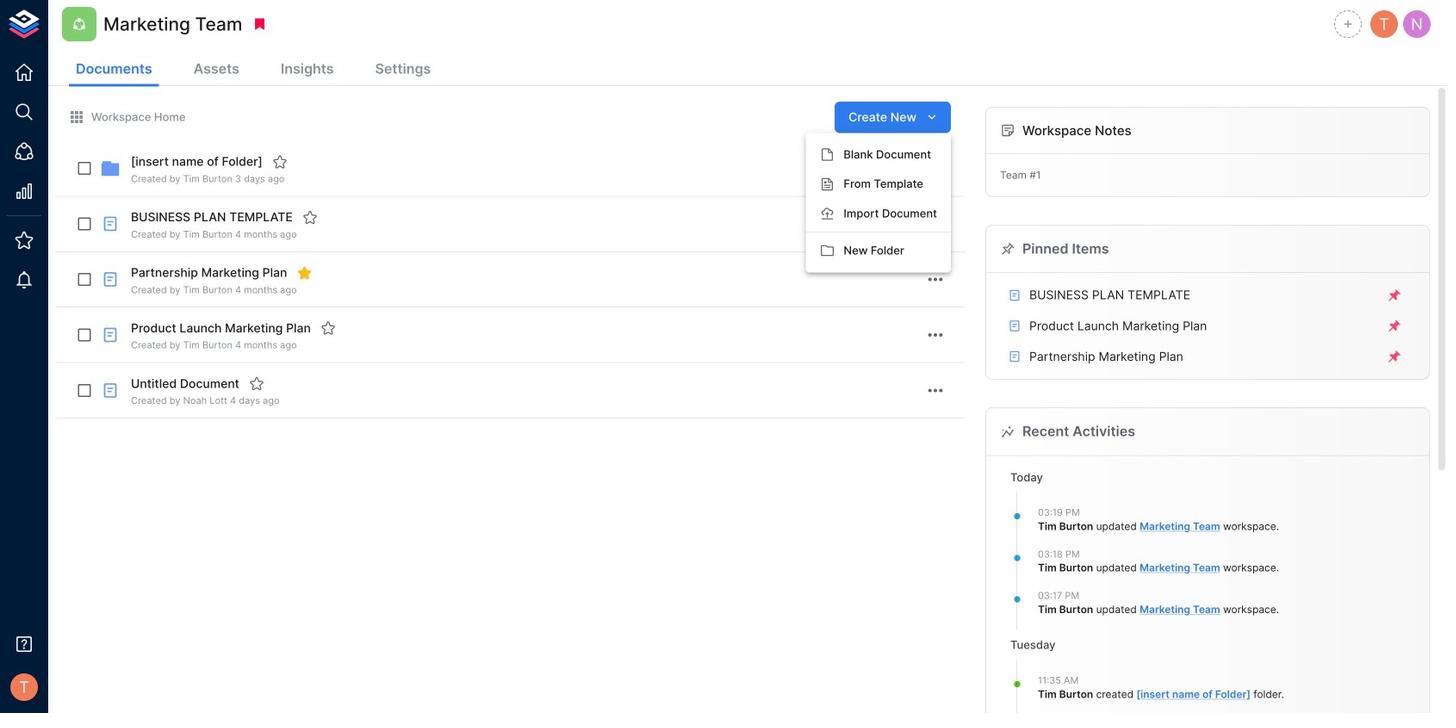 Task type: locate. For each thing, give the bounding box(es) containing it.
0 vertical spatial favorite image
[[302, 210, 318, 225]]

1 vertical spatial unpin image
[[1387, 349, 1403, 365]]

1 horizontal spatial favorite image
[[302, 210, 318, 225]]

1 horizontal spatial favorite image
[[320, 321, 336, 336]]

unpin image up unpin icon
[[1387, 288, 1403, 303]]

0 horizontal spatial favorite image
[[249, 376, 264, 392]]

1 vertical spatial favorite image
[[249, 376, 264, 392]]

remove favorite image
[[297, 265, 312, 281]]

favorite image
[[302, 210, 318, 225], [249, 376, 264, 392]]

1 unpin image from the top
[[1387, 288, 1403, 303]]

0 vertical spatial unpin image
[[1387, 288, 1403, 303]]

2 unpin image from the top
[[1387, 349, 1403, 365]]

unpin image down unpin icon
[[1387, 349, 1403, 365]]

1 vertical spatial favorite image
[[320, 321, 336, 336]]

unpin image
[[1387, 288, 1403, 303], [1387, 349, 1403, 365]]

0 horizontal spatial favorite image
[[272, 154, 288, 170]]

favorite image
[[272, 154, 288, 170], [320, 321, 336, 336]]



Task type: describe. For each thing, give the bounding box(es) containing it.
remove bookmark image
[[252, 16, 267, 32]]

0 vertical spatial favorite image
[[272, 154, 288, 170]]

unpin image
[[1387, 318, 1403, 334]]



Task type: vqa. For each thing, say whether or not it's contained in the screenshot.
rightmost Favorite image
yes



